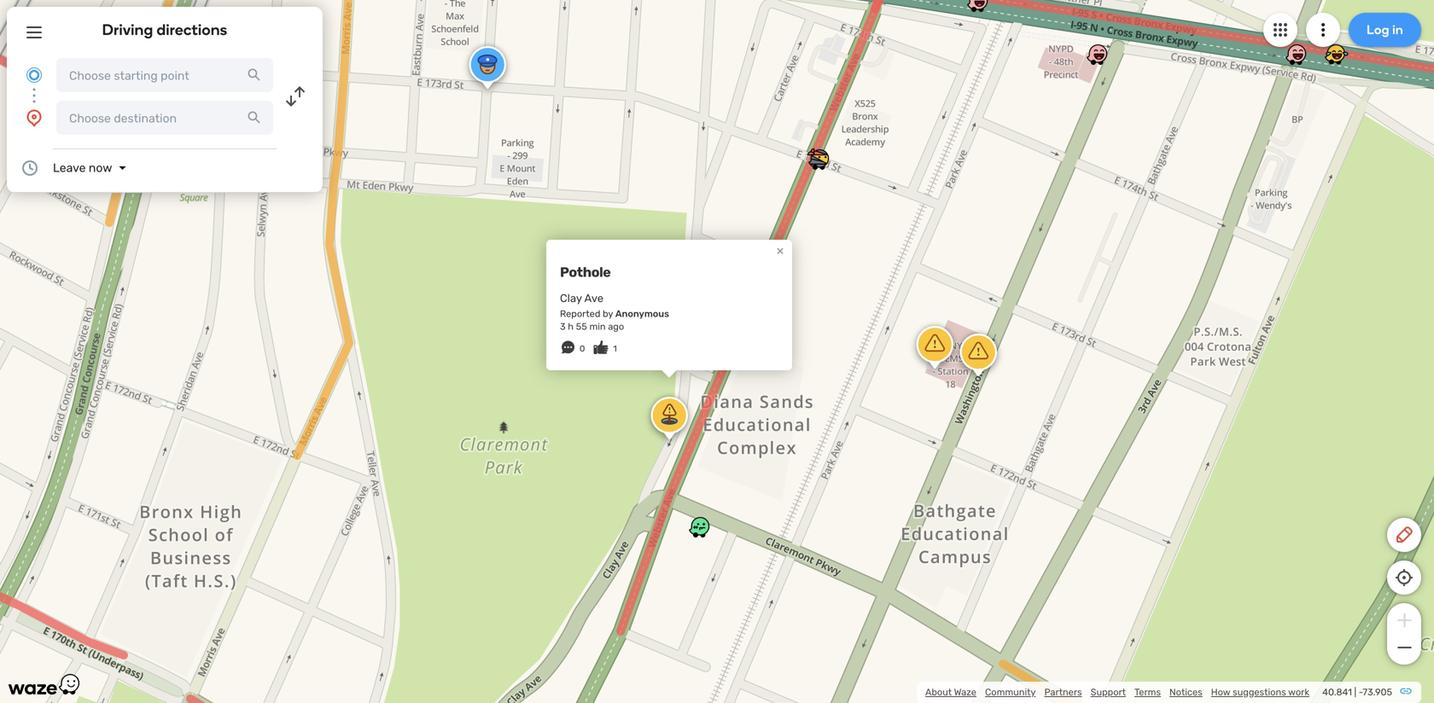 Task type: locate. For each thing, give the bounding box(es) containing it.
|
[[1355, 687, 1357, 699]]

support
[[1091, 687, 1126, 699]]

about waze link
[[926, 687, 977, 699]]

55
[[576, 321, 587, 333]]

link image
[[1400, 685, 1413, 699]]

support link
[[1091, 687, 1126, 699]]

notices
[[1170, 687, 1203, 699]]

leave
[[53, 161, 86, 175]]

terms
[[1135, 687, 1162, 699]]

about
[[926, 687, 952, 699]]

Choose destination text field
[[56, 101, 273, 135]]

work
[[1289, 687, 1310, 699]]

min
[[590, 321, 606, 333]]

partners
[[1045, 687, 1083, 699]]

pothole
[[560, 264, 611, 280]]

about waze community partners support terms notices how suggestions work
[[926, 687, 1310, 699]]

how suggestions work link
[[1212, 687, 1310, 699]]

suggestions
[[1233, 687, 1287, 699]]

partners link
[[1045, 687, 1083, 699]]

zoom in image
[[1394, 611, 1416, 631]]

73.905
[[1363, 687, 1393, 699]]

h
[[568, 321, 574, 333]]

terms link
[[1135, 687, 1162, 699]]

×
[[777, 242, 784, 259]]

waze
[[955, 687, 977, 699]]



Task type: vqa. For each thing, say whether or not it's contained in the screenshot.
location image
yes



Task type: describe. For each thing, give the bounding box(es) containing it.
how
[[1212, 687, 1231, 699]]

reported
[[560, 308, 601, 320]]

by
[[603, 308, 613, 320]]

notices link
[[1170, 687, 1203, 699]]

clay
[[560, 292, 582, 305]]

community link
[[986, 687, 1036, 699]]

-
[[1359, 687, 1363, 699]]

pencil image
[[1395, 525, 1415, 546]]

× link
[[773, 242, 788, 259]]

zoom out image
[[1394, 638, 1416, 658]]

community
[[986, 687, 1036, 699]]

ave
[[585, 292, 604, 305]]

Choose starting point text field
[[56, 58, 273, 92]]

driving
[[102, 20, 153, 39]]

40.841
[[1323, 687, 1353, 699]]

directions
[[157, 20, 228, 39]]

1
[[614, 344, 617, 354]]

3
[[560, 321, 566, 333]]

driving directions
[[102, 20, 228, 39]]

0
[[580, 344, 585, 354]]

ago
[[608, 321, 624, 333]]

anonymous
[[616, 308, 670, 320]]

40.841 | -73.905
[[1323, 687, 1393, 699]]

leave now
[[53, 161, 112, 175]]

location image
[[24, 108, 44, 128]]

clock image
[[20, 158, 40, 178]]

clay ave reported by anonymous 3 h 55 min ago
[[560, 292, 670, 333]]

current location image
[[24, 65, 44, 85]]

now
[[89, 161, 112, 175]]



